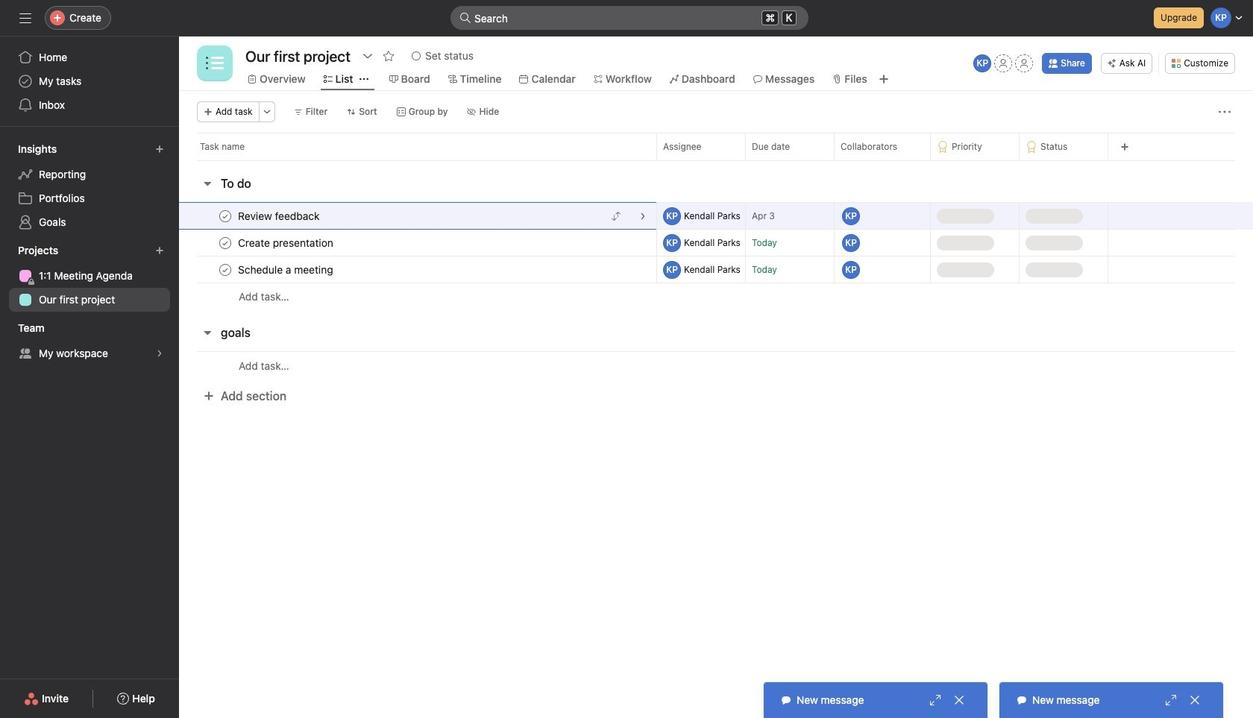 Task type: vqa. For each thing, say whether or not it's contained in the screenshot.
Tab actions image
yes



Task type: describe. For each thing, give the bounding box(es) containing it.
teams element
[[0, 315, 179, 369]]

1 horizontal spatial more actions image
[[1219, 106, 1231, 118]]

close image for 2nd expand new message icon
[[1190, 695, 1202, 707]]

collapse task list for this group image
[[202, 178, 213, 190]]

collapse task list for this group image
[[202, 327, 213, 339]]

manage project members image
[[974, 54, 992, 72]]

add collaborators image
[[908, 210, 920, 222]]

add to starred image
[[383, 50, 395, 62]]

Mark complete checkbox
[[216, 234, 234, 252]]

2 expand new message image from the left
[[1166, 695, 1178, 707]]

projects element
[[0, 237, 179, 315]]

prominent image
[[460, 12, 472, 24]]

move tasks between sections image
[[612, 212, 621, 221]]

show options image
[[362, 50, 374, 62]]

mark complete checkbox for task name text box
[[216, 261, 234, 279]]

add collaborators image
[[908, 237, 920, 249]]

schedule a meeting cell
[[179, 256, 657, 284]]

mark complete image
[[216, 234, 234, 252]]

insights element
[[0, 136, 179, 237]]

tab actions image
[[359, 75, 368, 84]]

review feedback cell
[[179, 202, 657, 230]]

1 expand new message image from the left
[[930, 695, 942, 707]]



Task type: locate. For each thing, give the bounding box(es) containing it.
0 vertical spatial mark complete checkbox
[[216, 207, 234, 225]]

mark complete checkbox for task name text field in 'review feedback' cell
[[216, 207, 234, 225]]

2 task name text field from the top
[[235, 235, 338, 250]]

1 horizontal spatial expand new message image
[[1166, 695, 1178, 707]]

hide sidebar image
[[19, 12, 31, 24]]

close image
[[954, 695, 966, 707], [1190, 695, 1202, 707]]

Search tasks, projects, and more text field
[[451, 6, 809, 30]]

1 close image from the left
[[954, 695, 966, 707]]

details image
[[639, 212, 648, 221]]

mark complete image for task name text box
[[216, 261, 234, 279]]

1 task name text field from the top
[[235, 209, 324, 224]]

Mark complete checkbox
[[216, 207, 234, 225], [216, 261, 234, 279]]

more actions image
[[1219, 106, 1231, 118], [262, 107, 271, 116]]

see details, my workspace image
[[155, 349, 164, 358]]

1 vertical spatial mark complete image
[[216, 261, 234, 279]]

mark complete checkbox inside 'review feedback' cell
[[216, 207, 234, 225]]

global element
[[0, 37, 179, 126]]

0 horizontal spatial close image
[[954, 695, 966, 707]]

mark complete image
[[216, 207, 234, 225], [216, 261, 234, 279]]

2 mark complete checkbox from the top
[[216, 261, 234, 279]]

None text field
[[242, 43, 354, 69]]

row
[[179, 133, 1254, 160], [197, 160, 1236, 161], [179, 201, 1254, 231], [179, 228, 1254, 258], [179, 255, 1254, 285], [179, 283, 1254, 310], [179, 352, 1254, 380]]

1 horizontal spatial close image
[[1190, 695, 1202, 707]]

new project or portfolio image
[[155, 246, 164, 255]]

add tab image
[[878, 73, 890, 85]]

1 mark complete image from the top
[[216, 207, 234, 225]]

expand new message image
[[930, 695, 942, 707], [1166, 695, 1178, 707]]

1 mark complete checkbox from the top
[[216, 207, 234, 225]]

2 mark complete image from the top
[[216, 261, 234, 279]]

task name text field inside create presentation cell
[[235, 235, 338, 250]]

Task name text field
[[235, 209, 324, 224], [235, 235, 338, 250]]

task name text field for 'review feedback' cell in the top of the page
[[235, 209, 324, 224]]

0 vertical spatial task name text field
[[235, 209, 324, 224]]

mark complete checkbox up mark complete image
[[216, 207, 234, 225]]

2 close image from the left
[[1190, 695, 1202, 707]]

0 horizontal spatial expand new message image
[[930, 695, 942, 707]]

1 vertical spatial mark complete checkbox
[[216, 261, 234, 279]]

list image
[[206, 54, 224, 72]]

mark complete image for task name text field in 'review feedback' cell
[[216, 207, 234, 225]]

0 vertical spatial mark complete image
[[216, 207, 234, 225]]

create presentation cell
[[179, 229, 657, 257]]

1 vertical spatial task name text field
[[235, 235, 338, 250]]

header to do tree grid
[[179, 201, 1254, 310]]

mark complete checkbox down mark complete image
[[216, 261, 234, 279]]

None field
[[451, 6, 809, 30]]

mark complete image down mark complete image
[[216, 261, 234, 279]]

new insights image
[[155, 145, 164, 154]]

0 horizontal spatial more actions image
[[262, 107, 271, 116]]

add field image
[[1121, 143, 1130, 152]]

mark complete checkbox inside schedule a meeting cell
[[216, 261, 234, 279]]

task name text field inside 'review feedback' cell
[[235, 209, 324, 224]]

task name text field for create presentation cell
[[235, 235, 338, 250]]

mark complete image up mark complete image
[[216, 207, 234, 225]]

Task name text field
[[235, 262, 338, 277]]

close image for 1st expand new message icon from the left
[[954, 695, 966, 707]]

mark complete image inside schedule a meeting cell
[[216, 261, 234, 279]]



